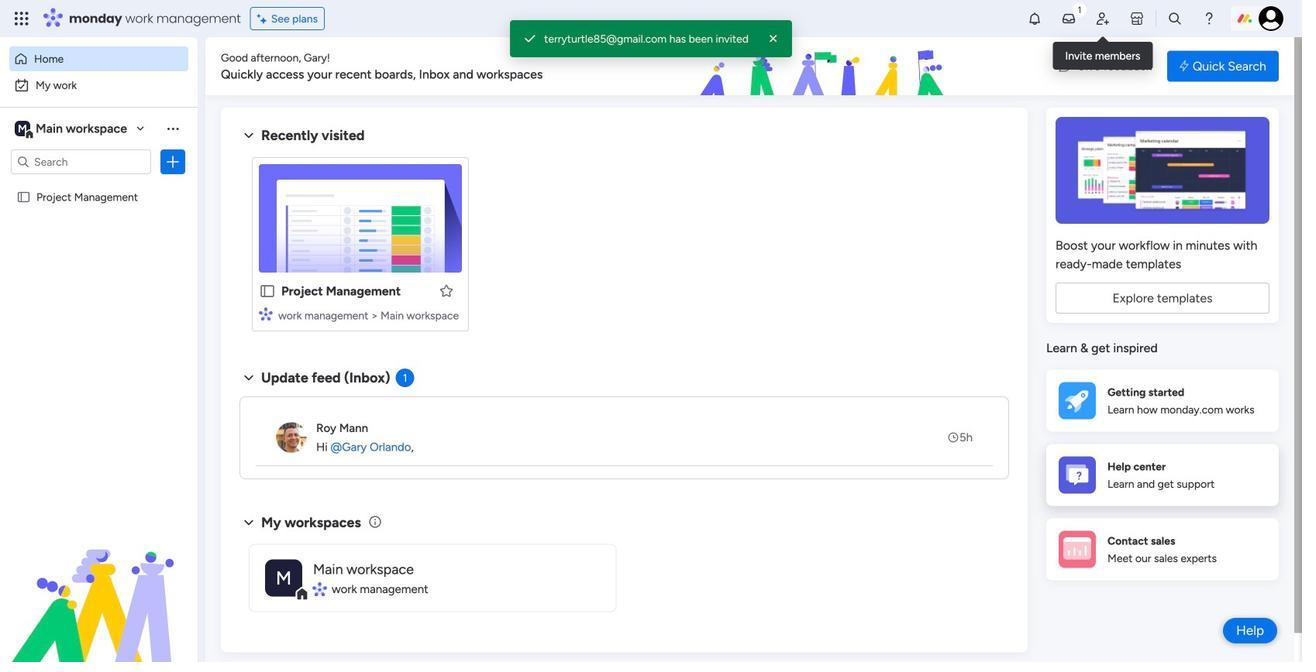 Task type: describe. For each thing, give the bounding box(es) containing it.
1 horizontal spatial lottie animation element
[[608, 37, 1044, 96]]

roy mann image
[[276, 422, 307, 453]]

2 vertical spatial option
[[0, 183, 198, 186]]

invite members image
[[1095, 11, 1111, 26]]

contact sales element
[[1047, 519, 1279, 581]]

1 vertical spatial lottie animation image
[[0, 506, 198, 663]]

search everything image
[[1167, 11, 1183, 26]]

0 vertical spatial lottie animation image
[[608, 37, 1044, 96]]

0 horizontal spatial workspace image
[[15, 120, 30, 137]]

Search in workspace field
[[33, 153, 129, 171]]

1 element
[[396, 369, 414, 388]]

update feed image
[[1061, 11, 1077, 26]]

help image
[[1202, 11, 1217, 26]]

options image
[[165, 154, 181, 170]]

templates image image
[[1060, 117, 1265, 224]]

1 horizontal spatial workspace image
[[265, 560, 302, 597]]

1 vertical spatial lottie animation element
[[0, 506, 198, 663]]



Task type: vqa. For each thing, say whether or not it's contained in the screenshot.
top lottie animation element
yes



Task type: locate. For each thing, give the bounding box(es) containing it.
select product image
[[14, 11, 29, 26]]

0 vertical spatial option
[[9, 47, 188, 71]]

see plans image
[[257, 10, 271, 27]]

lottie animation image
[[608, 37, 1044, 96], [0, 506, 198, 663]]

0 vertical spatial lottie animation element
[[608, 37, 1044, 96]]

option
[[9, 47, 188, 71], [9, 73, 188, 98], [0, 183, 198, 186]]

public board image
[[259, 283, 276, 300]]

getting started element
[[1047, 370, 1279, 432]]

0 horizontal spatial lottie animation element
[[0, 506, 198, 663]]

close image
[[766, 31, 781, 47]]

workspace selection element
[[15, 119, 129, 140]]

close recently visited image
[[240, 126, 258, 145]]

1 vertical spatial workspace image
[[265, 560, 302, 597]]

alert
[[510, 20, 792, 57]]

public board image
[[16, 190, 31, 205]]

monday marketplace image
[[1129, 11, 1145, 26]]

add to favorites image
[[439, 283, 454, 299]]

1 horizontal spatial lottie animation image
[[608, 37, 1044, 96]]

v2 bolt switch image
[[1180, 58, 1189, 75]]

0 horizontal spatial lottie animation image
[[0, 506, 198, 663]]

1 image
[[1073, 1, 1087, 18]]

notifications image
[[1027, 11, 1043, 26]]

help center element
[[1047, 445, 1279, 507]]

0 vertical spatial workspace image
[[15, 120, 30, 137]]

gary orlando image
[[1259, 6, 1284, 31]]

workspace options image
[[165, 121, 181, 136]]

close my workspaces image
[[240, 514, 258, 532]]

workspace image
[[15, 120, 30, 137], [265, 560, 302, 597]]

close update feed (inbox) image
[[240, 369, 258, 388]]

v2 user feedback image
[[1059, 58, 1071, 75]]

1 vertical spatial option
[[9, 73, 188, 98]]

list box
[[0, 181, 198, 420]]

lottie animation element
[[608, 37, 1044, 96], [0, 506, 198, 663]]



